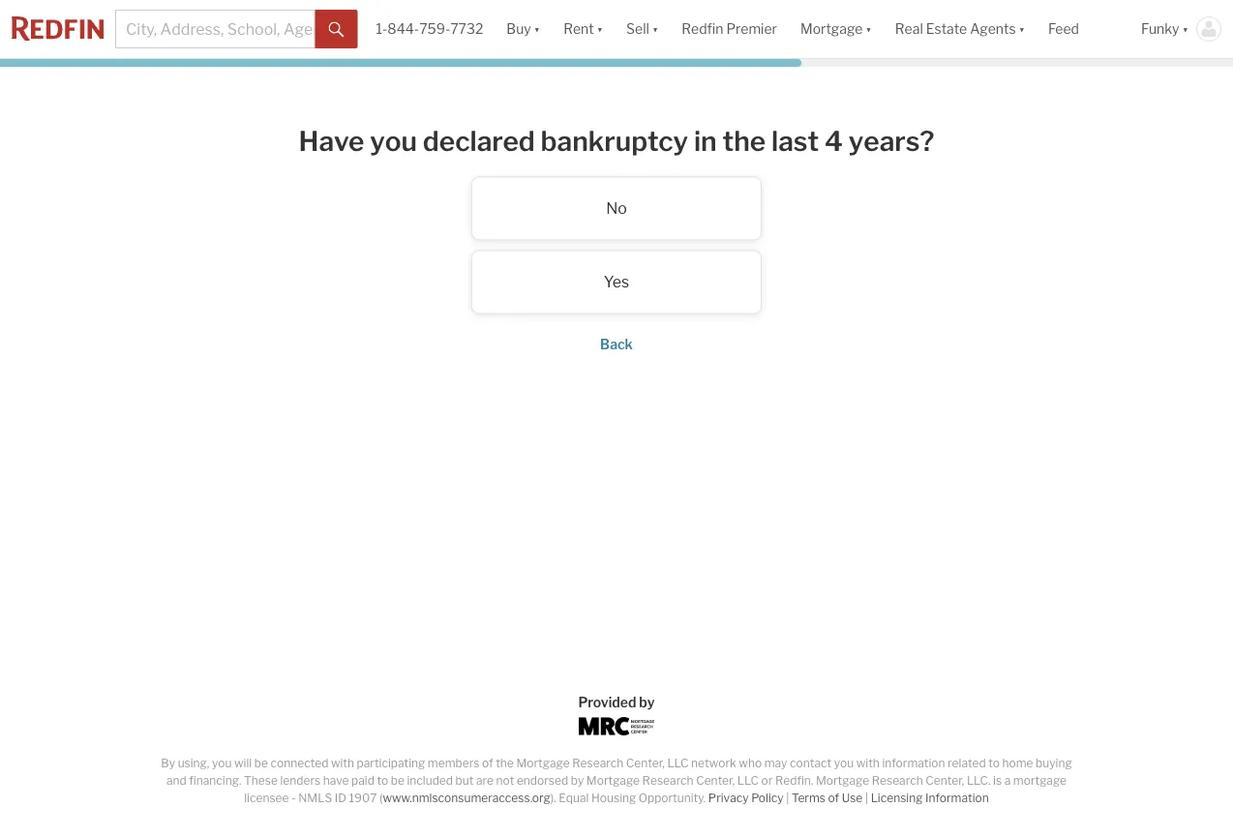 Task type: vqa. For each thing, say whether or not it's contained in the screenshot.
the 868k within the 868K 1.15M
no



Task type: describe. For each thing, give the bounding box(es) containing it.
1 horizontal spatial the
[[723, 124, 766, 157]]

mortgage ▾ button
[[800, 0, 872, 58]]

0 vertical spatial llc
[[667, 756, 689, 770]]

1 horizontal spatial be
[[391, 774, 404, 788]]

paid
[[351, 774, 374, 788]]

1907
[[349, 791, 377, 805]]

mortgage research center image
[[579, 717, 654, 736]]

City, Address, School, Agent, ZIP search field
[[115, 10, 315, 48]]

yes
[[604, 273, 629, 291]]

buy ▾ button
[[507, 0, 540, 58]]

agents
[[970, 21, 1016, 37]]

of for terms
[[828, 791, 839, 805]]

by inside by using, you will be connected with participating members of the mortgage research center, llc network who may contact you with information related to home buying and financing. these lenders have paid to be included but are not endorsed by mortgage research center, llc or redfin. mortgage research center, llc. is a mortgage licensee - nmls id 1907 (
[[571, 774, 584, 788]]

a
[[1004, 774, 1011, 788]]

the inside by using, you will be connected with participating members of the mortgage research center, llc network who may contact you with information related to home buying and financing. these lenders have paid to be included but are not endorsed by mortgage research center, llc or redfin. mortgage research center, llc. is a mortgage licensee - nmls id 1907 (
[[496, 756, 514, 770]]

sell ▾ button
[[615, 0, 670, 58]]

1 horizontal spatial center,
[[696, 774, 735, 788]]

▾ for sell ▾
[[652, 21, 658, 37]]

mortgage inside dropdown button
[[800, 21, 863, 37]]

will
[[234, 756, 252, 770]]

who
[[739, 756, 762, 770]]

1 horizontal spatial to
[[988, 756, 1000, 770]]

premier
[[726, 21, 777, 37]]

or
[[761, 774, 773, 788]]

2 with from the left
[[856, 756, 880, 770]]

5 ▾ from the left
[[1019, 21, 1025, 37]]

-
[[291, 791, 296, 805]]

policy
[[751, 791, 784, 805]]

0 vertical spatial be
[[254, 756, 268, 770]]

provided
[[578, 694, 636, 710]]

information
[[925, 791, 989, 805]]

mortgage ▾
[[800, 21, 872, 37]]

licensing information link
[[871, 791, 989, 805]]

provided by
[[578, 694, 655, 710]]

real estate agents ▾ link
[[895, 0, 1025, 58]]

back
[[600, 336, 633, 353]]

redfin.
[[775, 774, 813, 788]]

mortgage up use
[[816, 774, 869, 788]]

mortgage up housing
[[586, 774, 640, 788]]

have
[[299, 124, 364, 157]]

estate
[[926, 21, 967, 37]]

no
[[606, 199, 627, 218]]

1-844-759-7732
[[376, 21, 483, 37]]

are
[[476, 774, 494, 788]]

redfin premier
[[682, 21, 777, 37]]

in
[[694, 124, 717, 157]]

2 horizontal spatial you
[[834, 756, 854, 770]]

sell ▾ button
[[626, 0, 658, 58]]

back button
[[600, 336, 633, 353]]

buy ▾ button
[[495, 0, 552, 58]]

rent
[[563, 21, 594, 37]]

licensing
[[871, 791, 923, 805]]

1 vertical spatial llc
[[737, 774, 759, 788]]

1 | from the left
[[786, 791, 789, 805]]

of for members
[[482, 756, 493, 770]]

www.nmlsconsumeraccess.org
[[383, 791, 551, 805]]

information
[[882, 756, 945, 770]]

▾ for mortgage ▾
[[866, 21, 872, 37]]

redfin
[[682, 21, 723, 37]]

4 years?
[[825, 124, 934, 157]]

terms of use link
[[792, 791, 863, 805]]

buy ▾
[[507, 21, 540, 37]]

sell ▾
[[626, 21, 658, 37]]

0 horizontal spatial research
[[572, 756, 623, 770]]

buying
[[1036, 756, 1072, 770]]

terms
[[792, 791, 826, 805]]

2 horizontal spatial center,
[[925, 774, 964, 788]]

759-
[[419, 21, 450, 37]]

rent ▾ button
[[552, 0, 615, 58]]

financing.
[[189, 774, 241, 788]]

2 horizontal spatial research
[[872, 774, 923, 788]]

real
[[895, 21, 923, 37]]

id
[[335, 791, 346, 805]]

redfin premier button
[[670, 0, 789, 58]]

have
[[323, 774, 349, 788]]

declared
[[423, 124, 535, 157]]

mortgage
[[1013, 774, 1067, 788]]

▾ for buy ▾
[[534, 21, 540, 37]]

mortgage up endorsed
[[516, 756, 570, 770]]

by using, you will be connected with participating members of the mortgage research center, llc network who may contact you with information related to home buying and financing. these lenders have paid to be included but are not endorsed by mortgage research center, llc or redfin. mortgage research center, llc. is a mortgage licensee - nmls id 1907 (
[[161, 756, 1072, 805]]

by
[[161, 756, 175, 770]]

but
[[455, 774, 474, 788]]



Task type: locate. For each thing, give the bounding box(es) containing it.
and
[[166, 774, 187, 788]]

0 vertical spatial the
[[723, 124, 766, 157]]

contact
[[790, 756, 832, 770]]

real estate agents ▾
[[895, 21, 1025, 37]]

rent ▾
[[563, 21, 603, 37]]

housing
[[591, 791, 636, 805]]

1 horizontal spatial |
[[865, 791, 868, 805]]

844-
[[387, 21, 419, 37]]

of
[[482, 756, 493, 770], [828, 791, 839, 805]]

1 vertical spatial of
[[828, 791, 839, 805]]

opportunity.
[[639, 791, 706, 805]]

using,
[[178, 756, 209, 770]]

1 horizontal spatial by
[[639, 694, 655, 710]]

sell
[[626, 21, 649, 37]]

home
[[1002, 756, 1033, 770]]

1 horizontal spatial llc
[[737, 774, 759, 788]]

privacy policy link
[[708, 791, 784, 805]]

▾ right "rent"
[[597, 21, 603, 37]]

0 horizontal spatial center,
[[626, 756, 665, 770]]

4 ▾ from the left
[[866, 21, 872, 37]]

network
[[691, 756, 736, 770]]

1-
[[376, 21, 387, 37]]

2 | from the left
[[865, 791, 868, 805]]

endorsed
[[517, 774, 568, 788]]

participating
[[357, 756, 425, 770]]

0 horizontal spatial of
[[482, 756, 493, 770]]

0 vertical spatial to
[[988, 756, 1000, 770]]

feed button
[[1037, 0, 1130, 58]]

llc up 'privacy policy' link
[[737, 774, 759, 788]]

you right contact at right bottom
[[834, 756, 854, 770]]

▾ right agents
[[1019, 21, 1025, 37]]

research
[[572, 756, 623, 770], [642, 774, 694, 788], [872, 774, 923, 788]]

real estate agents ▾ button
[[883, 0, 1037, 58]]

is
[[993, 774, 1002, 788]]

licensee
[[244, 791, 289, 805]]

by up the equal
[[571, 774, 584, 788]]

2 ▾ from the left
[[597, 21, 603, 37]]

by
[[639, 694, 655, 710], [571, 774, 584, 788]]

1 with from the left
[[331, 756, 354, 770]]

to up (
[[377, 774, 388, 788]]

connected
[[271, 756, 328, 770]]

of inside by using, you will be connected with participating members of the mortgage research center, llc network who may contact you with information related to home buying and financing. these lenders have paid to be included but are not endorsed by mortgage research center, llc or redfin. mortgage research center, llc. is a mortgage licensee - nmls id 1907 (
[[482, 756, 493, 770]]

nmls
[[298, 791, 332, 805]]

to up is
[[988, 756, 1000, 770]]

▾ for rent ▾
[[597, 21, 603, 37]]

center, down network
[[696, 774, 735, 788]]

mortgage ▾ button
[[789, 0, 883, 58]]

lenders
[[280, 774, 321, 788]]

research up housing
[[572, 756, 623, 770]]

7732
[[450, 21, 483, 37]]

▾ for funky ▾
[[1182, 21, 1189, 37]]

use
[[842, 791, 863, 805]]

0 horizontal spatial be
[[254, 756, 268, 770]]

1 ▾ from the left
[[534, 21, 540, 37]]

0 horizontal spatial by
[[571, 774, 584, 788]]

llc up opportunity.
[[667, 756, 689, 770]]

be down participating
[[391, 774, 404, 788]]

center, up information
[[925, 774, 964, 788]]

to
[[988, 756, 1000, 770], [377, 774, 388, 788]]

be up these
[[254, 756, 268, 770]]

research up licensing
[[872, 774, 923, 788]]

center, up opportunity.
[[626, 756, 665, 770]]

the
[[723, 124, 766, 157], [496, 756, 514, 770]]

the right in
[[723, 124, 766, 157]]

▾ left real
[[866, 21, 872, 37]]

0 horizontal spatial llc
[[667, 756, 689, 770]]

1 vertical spatial to
[[377, 774, 388, 788]]

equal
[[559, 791, 589, 805]]

www.nmlsconsumeraccess.org link
[[383, 791, 551, 805]]

▾ right sell at the right
[[652, 21, 658, 37]]

center,
[[626, 756, 665, 770], [696, 774, 735, 788], [925, 774, 964, 788]]

www.nmlsconsumeraccess.org ). equal housing opportunity. privacy policy | terms of use | licensing information
[[383, 791, 989, 805]]

related
[[948, 756, 986, 770]]

may
[[764, 756, 787, 770]]

0 horizontal spatial to
[[377, 774, 388, 788]]

funky
[[1141, 21, 1179, 37]]

members
[[428, 756, 480, 770]]

6 ▾ from the left
[[1182, 21, 1189, 37]]

of up 'are'
[[482, 756, 493, 770]]

these
[[244, 774, 278, 788]]

bankruptcy
[[541, 124, 688, 157]]

you
[[370, 124, 417, 157], [212, 756, 232, 770], [834, 756, 854, 770]]

privacy
[[708, 791, 749, 805]]

feed
[[1048, 21, 1079, 37]]

not
[[496, 774, 514, 788]]

1-844-759-7732 link
[[376, 21, 483, 37]]

|
[[786, 791, 789, 805], [865, 791, 868, 805]]

1 horizontal spatial research
[[642, 774, 694, 788]]

of left use
[[828, 791, 839, 805]]

| down redfin.
[[786, 791, 789, 805]]

0 vertical spatial of
[[482, 756, 493, 770]]

buy
[[507, 21, 531, 37]]

| right use
[[865, 791, 868, 805]]

▾ right funky
[[1182, 21, 1189, 37]]

0 vertical spatial by
[[639, 694, 655, 710]]

be
[[254, 756, 268, 770], [391, 774, 404, 788]]

0 horizontal spatial you
[[212, 756, 232, 770]]

1 horizontal spatial of
[[828, 791, 839, 805]]

mortgage left real
[[800, 21, 863, 37]]

last
[[771, 124, 819, 157]]

1 horizontal spatial you
[[370, 124, 417, 157]]

with
[[331, 756, 354, 770], [856, 756, 880, 770]]

1 horizontal spatial with
[[856, 756, 880, 770]]

submit search image
[[329, 22, 344, 37]]

by up mortgage research center image
[[639, 694, 655, 710]]

llc.
[[967, 774, 991, 788]]

1 vertical spatial by
[[571, 774, 584, 788]]

3 ▾ from the left
[[652, 21, 658, 37]]

1 vertical spatial be
[[391, 774, 404, 788]]

funky ▾
[[1141, 21, 1189, 37]]

).
[[551, 791, 556, 805]]

rent ▾ button
[[563, 0, 603, 58]]

have you declared bankruptcy in the last 4 years? option group
[[229, 177, 1004, 314]]

with up have
[[331, 756, 354, 770]]

you right have
[[370, 124, 417, 157]]

llc
[[667, 756, 689, 770], [737, 774, 759, 788]]

(
[[379, 791, 383, 805]]

0 horizontal spatial |
[[786, 791, 789, 805]]

you up the financing.
[[212, 756, 232, 770]]

0 horizontal spatial with
[[331, 756, 354, 770]]

with up use
[[856, 756, 880, 770]]

1 vertical spatial the
[[496, 756, 514, 770]]

research up opportunity.
[[642, 774, 694, 788]]

▾ right the buy
[[534, 21, 540, 37]]

have you declared bankruptcy in the last 4 years?
[[299, 124, 934, 157]]

the up the not
[[496, 756, 514, 770]]

0 horizontal spatial the
[[496, 756, 514, 770]]



